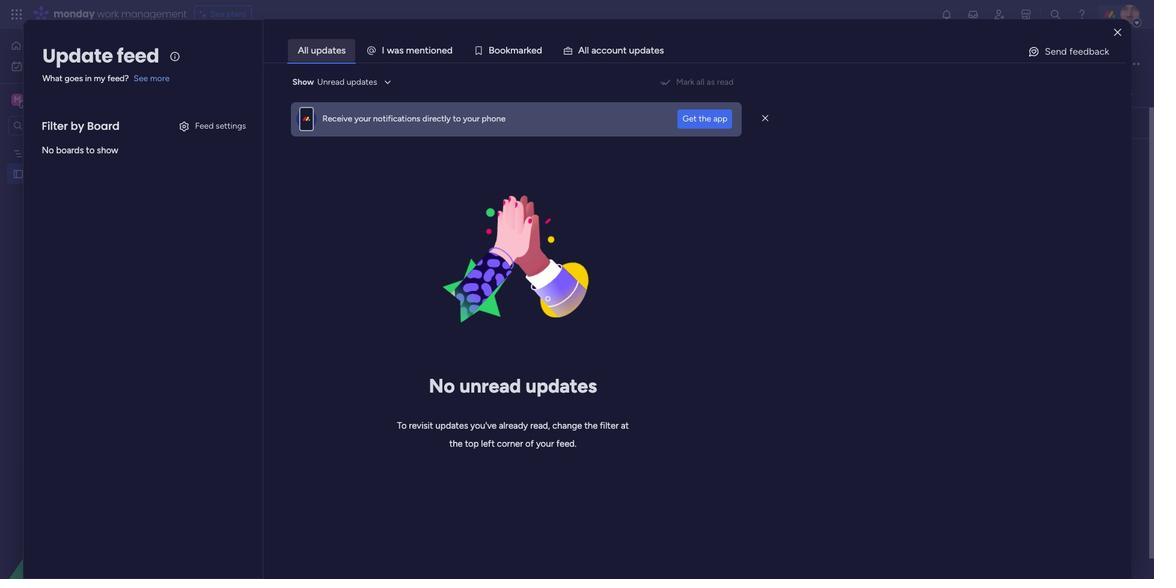 Task type: locate. For each thing, give the bounding box(es) containing it.
marketing left plan
[[28, 148, 66, 158]]

filter inside popup button
[[397, 98, 416, 109]]

no left boards
[[42, 145, 54, 156]]

1 horizontal spatial product design and development
[[747, 57, 926, 72]]

s right w
[[399, 44, 404, 56]]

2 horizontal spatial t
[[651, 44, 654, 56]]

nov left the 21,
[[586, 388, 600, 397]]

design up widget on the right top
[[791, 57, 828, 72]]

feed?
[[107, 73, 129, 84]]

1 horizontal spatial design
[[791, 57, 828, 72]]

1 horizontal spatial james peterson image
[[1121, 5, 1140, 24]]

top
[[465, 438, 479, 449]]

0 vertical spatial no
[[42, 145, 54, 156]]

0 horizontal spatial design
[[259, 196, 285, 206]]

4 a from the left
[[646, 44, 651, 56]]

0 vertical spatial lottie animation image
[[417, 172, 609, 365]]

0 horizontal spatial card
[[58, 168, 76, 179]]

phone
[[482, 114, 506, 124]]

trading card game down plans
[[185, 39, 328, 59]]

1 horizontal spatial filter
[[397, 98, 416, 109]]

1 horizontal spatial lottie animation image
[[417, 172, 609, 365]]

0 vertical spatial group
[[207, 127, 241, 142]]

at
[[621, 420, 629, 431]]

1 vertical spatial design
[[259, 196, 285, 206]]

n left i
[[420, 44, 425, 56]]

settings
[[216, 121, 246, 131]]

my work option
[[7, 57, 146, 76]]

monday
[[54, 7, 95, 21]]

0 vertical spatial product design and development
[[747, 57, 926, 72]]

0 horizontal spatial lottie animation image
[[0, 458, 153, 579]]

1 a from the left
[[394, 44, 399, 56]]

card
[[244, 39, 280, 59], [58, 168, 76, 179]]

1 vertical spatial development
[[303, 196, 354, 206]]

design down research
[[259, 196, 285, 206]]

0 vertical spatial group title field
[[204, 127, 270, 143]]

2 n from the left
[[437, 44, 442, 56]]

1 horizontal spatial see
[[210, 9, 225, 19]]

product inside "product design and development" field
[[747, 57, 788, 72]]

Product Design and Development field
[[744, 57, 1088, 73]]

the inside button
[[699, 113, 712, 124]]

notifications image
[[941, 8, 953, 20]]

1 vertical spatial marketing
[[227, 239, 265, 250]]

add
[[765, 117, 780, 127], [206, 473, 221, 483]]

1 group from the top
[[207, 127, 241, 142]]

0 vertical spatial tab list
[[288, 38, 1127, 63]]

1 horizontal spatial marketing
[[227, 239, 265, 250]]

Group Title field
[[204, 127, 270, 143], [204, 319, 270, 335]]

1 vertical spatial james peterson image
[[1096, 58, 1109, 71]]

unread
[[317, 77, 345, 87]]

i w a s m e n t i o n e d
[[382, 44, 453, 56]]

1 horizontal spatial n
[[437, 44, 442, 56]]

james peterson image
[[1121, 5, 1140, 24], [1096, 58, 1109, 71]]

0 horizontal spatial filter
[[42, 118, 68, 133]]

the left filter
[[585, 420, 598, 431]]

1 vertical spatial add
[[206, 473, 221, 483]]

1 vertical spatial group title field
[[204, 319, 270, 335]]

0 vertical spatial see
[[210, 9, 225, 19]]

0 horizontal spatial development
[[303, 196, 354, 206]]

tab inside tab list
[[261, 64, 280, 83]]

a right p at the top of the page
[[646, 44, 651, 56]]

add widget button
[[743, 113, 813, 132]]

s
[[399, 44, 404, 56], [660, 44, 664, 56]]

e right 'r'
[[531, 44, 537, 56]]

0 horizontal spatial work
[[41, 61, 60, 71]]

1 horizontal spatial the
[[585, 420, 598, 431]]

t right p at the top of the page
[[651, 44, 654, 56]]

2 nov from the top
[[586, 388, 600, 397]]

analysis
[[372, 174, 403, 185]]

updates up change
[[526, 374, 597, 397]]

0 horizontal spatial to
[[86, 145, 95, 156]]

o left p at the top of the page
[[607, 44, 613, 56]]

person
[[341, 98, 367, 109]]

1 vertical spatial product
[[227, 196, 257, 206]]

2 d from the left
[[537, 44, 542, 56]]

2 horizontal spatial n
[[618, 44, 623, 56]]

a l l a c c o u n t u p d a t e s
[[578, 44, 664, 56]]

0 vertical spatial game
[[284, 39, 328, 59]]

plan
[[68, 148, 84, 158]]

0 vertical spatial group title
[[207, 127, 267, 142]]

0 horizontal spatial trading
[[28, 168, 56, 179]]

add left new
[[206, 473, 221, 483]]

t right w
[[425, 44, 429, 56]]

card left the all
[[244, 39, 280, 59]]

add inside popup button
[[765, 117, 780, 127]]

lottie animation image for the right lottie animation element
[[417, 172, 609, 365]]

add left widget on the right top
[[765, 117, 780, 127]]

send feedback button
[[1023, 42, 1115, 61]]

0 horizontal spatial k
[[506, 44, 511, 56]]

board
[[87, 118, 120, 133]]

trading card game down marketing plan
[[28, 168, 101, 179]]

1 vertical spatial lottie animation element
[[0, 458, 153, 579]]

updates up person
[[347, 77, 377, 87]]

t left p at the top of the page
[[623, 44, 627, 56]]

updates up top at the left bottom of the page
[[436, 420, 468, 431]]

0 horizontal spatial james peterson image
[[1096, 58, 1109, 71]]

0 horizontal spatial your
[[354, 114, 371, 124]]

0 vertical spatial nov
[[586, 367, 600, 376]]

1 s from the left
[[399, 44, 404, 56]]

e left i
[[414, 44, 420, 56]]

workspace image
[[11, 93, 23, 106]]

receive
[[323, 114, 352, 124]]

target
[[308, 174, 332, 185]]

3 d from the left
[[640, 44, 646, 56]]

add for add widget
[[765, 117, 780, 127]]

1 horizontal spatial work
[[97, 7, 119, 21]]

card down plan
[[58, 168, 76, 179]]

0 horizontal spatial marketing
[[28, 148, 66, 158]]

d for i w a s m e n t i o n e d
[[447, 44, 453, 56]]

your inside to revisit updates you've already read, change the filter at the top left corner of your feed.
[[536, 438, 554, 449]]

4 e from the left
[[654, 44, 660, 56]]

invite members image
[[994, 8, 1006, 20]]

no for no boards to show
[[42, 145, 54, 156]]

see left more
[[134, 73, 148, 84]]

james peterson image down feedback
[[1096, 58, 1109, 71]]

all
[[298, 44, 309, 56]]

game up 'show'
[[284, 39, 328, 59]]

u left p at the top of the page
[[613, 44, 618, 56]]

what goes in my feed? see more
[[42, 73, 170, 84]]

l right a
[[587, 44, 589, 56]]

2 horizontal spatial d
[[640, 44, 646, 56]]

0 horizontal spatial t
[[425, 44, 429, 56]]

1 d from the left
[[447, 44, 453, 56]]

0 vertical spatial trading card game
[[185, 39, 328, 59]]

1 horizontal spatial s
[[660, 44, 664, 56]]

n
[[420, 44, 425, 56], [437, 44, 442, 56], [618, 44, 623, 56]]

filter button
[[378, 94, 435, 113]]

select product image
[[11, 8, 23, 20]]

3 o from the left
[[500, 44, 506, 56]]

0 vertical spatial 2023
[[614, 367, 632, 376]]

trading down see plans button
[[185, 39, 240, 59]]

0 vertical spatial marketing
[[28, 148, 66, 158]]

nov left 19,
[[586, 367, 600, 376]]

product down market
[[227, 196, 257, 206]]

1 n from the left
[[420, 44, 425, 56]]

1 horizontal spatial add
[[765, 117, 780, 127]]

filter
[[397, 98, 416, 109], [42, 118, 68, 133]]

notifications
[[373, 114, 421, 124]]

0 horizontal spatial n
[[420, 44, 425, 56]]

development inside "product design and development" field
[[854, 57, 926, 72]]

0 horizontal spatial u
[[613, 44, 618, 56]]

1 vertical spatial no
[[429, 374, 455, 397]]

1 c from the left
[[597, 44, 602, 56]]

tab
[[261, 64, 280, 83]]

show
[[97, 145, 118, 156]]

1 vertical spatial lottie animation image
[[0, 458, 153, 579]]

work right monday at the left top of page
[[97, 7, 119, 21]]

1 horizontal spatial m
[[511, 44, 519, 56]]

0 vertical spatial add
[[765, 117, 780, 127]]

see
[[210, 9, 225, 19], [134, 73, 148, 84]]

filter up receive your notifications directly to your phone at top
[[397, 98, 416, 109]]

goes
[[65, 73, 83, 84]]

m left 'r'
[[511, 44, 519, 56]]

1 horizontal spatial k
[[527, 44, 531, 56]]

distribution and logistics setup
[[227, 218, 348, 228]]

2023 for nov 19, 2023
[[614, 367, 632, 376]]

design
[[791, 57, 828, 72], [259, 196, 285, 206]]

0 horizontal spatial lottie animation element
[[0, 458, 153, 579]]

l left p at the top of the page
[[585, 44, 587, 56]]

m for e
[[406, 44, 414, 56]]

lottie animation element
[[417, 172, 609, 365], [0, 458, 153, 579]]

tab list
[[288, 38, 1127, 63], [182, 64, 1130, 84]]

0 horizontal spatial s
[[399, 44, 404, 56]]

updates right the all
[[311, 44, 346, 56]]

1 2023 from the top
[[614, 367, 632, 376]]

no unread updates
[[429, 374, 597, 397]]

your down sort
[[463, 114, 480, 124]]

1 vertical spatial group
[[207, 319, 241, 334]]

0 vertical spatial filter
[[397, 98, 416, 109]]

3 n from the left
[[618, 44, 623, 56]]

work up what
[[41, 61, 60, 71]]

1 l from the left
[[585, 44, 587, 56]]

1 horizontal spatial your
[[463, 114, 480, 124]]

app
[[714, 113, 728, 124]]

dapulse x slim image
[[762, 113, 769, 124]]

unread
[[460, 374, 521, 397]]

2 2023 from the top
[[614, 388, 632, 397]]

1 title from the top
[[244, 127, 267, 142]]

no for no unread updates
[[429, 374, 455, 397]]

work inside option
[[41, 61, 60, 71]]

1 horizontal spatial game
[[284, 39, 328, 59]]

arrow down image
[[420, 96, 435, 111]]

development
[[854, 57, 926, 72], [303, 196, 354, 206]]

1 vertical spatial title
[[244, 319, 267, 334]]

o left 'r'
[[495, 44, 500, 56]]

add new group
[[206, 473, 263, 483]]

0 vertical spatial development
[[854, 57, 926, 72]]

add view image
[[1128, 90, 1133, 99]]

marketing down distribution
[[227, 239, 265, 250]]

1 horizontal spatial development
[[854, 57, 926, 72]]

home
[[26, 40, 49, 51]]

1 vertical spatial group title
[[207, 319, 267, 334]]

and
[[830, 57, 852, 72], [292, 174, 306, 185], [287, 196, 301, 206], [273, 218, 287, 228], [267, 239, 281, 250]]

d for a l l a c c o u n t u p d a t e s
[[640, 44, 646, 56]]

to right plan
[[86, 145, 95, 156]]

0 vertical spatial title
[[244, 127, 267, 142]]

0 horizontal spatial the
[[450, 438, 463, 449]]

n left p at the top of the page
[[618, 44, 623, 56]]

2 group title from the top
[[207, 319, 267, 334]]

1 nov from the top
[[586, 367, 600, 376]]

no up revisit
[[429, 374, 455, 397]]

get the app button
[[678, 109, 733, 128]]

a right a
[[592, 44, 597, 56]]

james peterson image up close icon
[[1121, 5, 1140, 24]]

0 horizontal spatial m
[[406, 44, 414, 56]]

trading
[[185, 39, 240, 59], [28, 168, 56, 179]]

0 horizontal spatial game
[[78, 168, 101, 179]]

see left plans
[[210, 9, 225, 19]]

branding
[[283, 239, 316, 250]]

1 vertical spatial to
[[86, 145, 95, 156]]

to
[[453, 114, 461, 124], [86, 145, 95, 156]]

o right b
[[500, 44, 506, 56]]

updates inside to revisit updates you've already read, change the filter at the top left corner of your feed.
[[436, 420, 468, 431]]

2023
[[614, 367, 632, 376], [614, 388, 632, 397]]

m left i
[[406, 44, 414, 56]]

main workspace
[[28, 94, 99, 105]]

0 vertical spatial design
[[791, 57, 828, 72]]

list box
[[0, 140, 153, 346]]

1 m from the left
[[406, 44, 414, 56]]

product up 'dapulse x slim' icon
[[747, 57, 788, 72]]

2023 right the 21,
[[614, 388, 632, 397]]

0 vertical spatial product
[[747, 57, 788, 72]]

feed settings
[[195, 121, 246, 131]]

game down plan
[[78, 168, 101, 179]]

0 horizontal spatial no
[[42, 145, 54, 156]]

a
[[578, 44, 585, 56]]

to down sort popup button in the top left of the page
[[453, 114, 461, 124]]

marketing
[[28, 148, 66, 158], [227, 239, 265, 250]]

1 e from the left
[[414, 44, 420, 56]]

u right a
[[629, 44, 635, 56]]

home option
[[7, 36, 146, 55]]

e right p at the top of the page
[[654, 44, 660, 56]]

l
[[585, 44, 587, 56], [587, 44, 589, 56]]

my work link
[[7, 57, 146, 76]]

my
[[28, 61, 39, 71]]

sort
[[458, 98, 474, 109]]

option
[[0, 142, 153, 145]]

0 vertical spatial to
[[453, 114, 461, 124]]

lottie animation image
[[417, 172, 609, 365], [0, 458, 153, 579]]

0 vertical spatial work
[[97, 7, 119, 21]]

1 horizontal spatial u
[[629, 44, 635, 56]]

the right get on the right top of the page
[[699, 113, 712, 124]]

1 vertical spatial the
[[585, 420, 598, 431]]

add inside "button"
[[206, 473, 221, 483]]

1 vertical spatial game
[[78, 168, 101, 179]]

21,
[[602, 388, 612, 397]]

k
[[506, 44, 511, 56], [527, 44, 531, 56]]

trading right public board icon
[[28, 168, 56, 179]]

your right of on the bottom left
[[536, 438, 554, 449]]

title
[[244, 127, 267, 142], [244, 319, 267, 334]]

updates for to revisit updates you've already read, change the filter at the top left corner of your feed.
[[436, 420, 468, 431]]

audience
[[334, 174, 370, 185]]

show unread updates
[[292, 77, 377, 87]]

and inside field
[[830, 57, 852, 72]]

no
[[42, 145, 54, 156], [429, 374, 455, 397]]

1 horizontal spatial trading
[[185, 39, 240, 59]]

2 title from the top
[[244, 319, 267, 334]]

feed.
[[556, 438, 577, 449]]

2023 right 19,
[[614, 367, 632, 376]]

1 vertical spatial nov
[[586, 388, 600, 397]]

19,
[[602, 367, 612, 376]]

the left top at the left bottom of the page
[[450, 438, 463, 449]]

e right i
[[442, 44, 447, 56]]

1 vertical spatial trading card game
[[28, 168, 101, 179]]

2 horizontal spatial your
[[536, 438, 554, 449]]

0 horizontal spatial d
[[447, 44, 453, 56]]

0 vertical spatial the
[[699, 113, 712, 124]]

0 vertical spatial james peterson image
[[1121, 5, 1140, 24]]

plans
[[227, 9, 247, 19]]

1 group title from the top
[[207, 127, 267, 142]]

your down person
[[354, 114, 371, 124]]

campaign
[[319, 239, 357, 250]]

m
[[406, 44, 414, 56], [511, 44, 519, 56]]

hide button
[[485, 94, 529, 113]]

close image
[[1115, 28, 1122, 37]]

add for add new group
[[206, 473, 221, 483]]

n right i
[[437, 44, 442, 56]]

your
[[354, 114, 371, 124], [463, 114, 480, 124], [536, 438, 554, 449]]

s right p at the top of the page
[[660, 44, 664, 56]]

filter left by
[[42, 118, 68, 133]]

2 m from the left
[[511, 44, 519, 56]]

corner
[[497, 438, 523, 449]]

1 vertical spatial 2023
[[614, 388, 632, 397]]

a right i on the left top
[[394, 44, 399, 56]]

o right w
[[431, 44, 437, 56]]

0 horizontal spatial see
[[134, 73, 148, 84]]

1 vertical spatial work
[[41, 61, 60, 71]]

done
[[515, 239, 535, 249]]

hide
[[504, 98, 522, 109]]

2 group from the top
[[207, 319, 241, 334]]

update feed image
[[967, 8, 980, 20]]

a right b
[[519, 44, 524, 56]]

0 horizontal spatial add
[[206, 473, 221, 483]]

1 horizontal spatial product
[[747, 57, 788, 72]]

nov
[[586, 367, 600, 376], [586, 388, 600, 397]]

b o o k m a r k e d
[[489, 44, 542, 56]]

send feedback
[[1045, 46, 1110, 57]]



Task type: vqa. For each thing, say whether or not it's contained in the screenshot.
See plans
yes



Task type: describe. For each thing, give the bounding box(es) containing it.
p
[[635, 44, 640, 56]]

marketing for marketing and branding campaign
[[227, 239, 265, 250]]

see plans
[[210, 9, 247, 19]]

0 horizontal spatial trading card game
[[28, 168, 101, 179]]

to
[[397, 420, 407, 431]]

person button
[[322, 94, 374, 113]]

already
[[499, 420, 528, 431]]

product design and development inside "product design and development" field
[[747, 57, 926, 72]]

2 l from the left
[[587, 44, 589, 56]]

no boards to show
[[42, 145, 118, 156]]

1 vertical spatial see
[[134, 73, 148, 84]]

group for second group title field from the bottom
[[207, 127, 241, 142]]

working
[[500, 195, 531, 206]]

monday marketplace image
[[1020, 8, 1032, 20]]

1 k from the left
[[506, 44, 511, 56]]

update
[[42, 42, 113, 69]]

get
[[683, 113, 697, 124]]

1 t from the left
[[425, 44, 429, 56]]

directly
[[423, 114, 451, 124]]

1 horizontal spatial lottie animation element
[[417, 172, 609, 365]]

new
[[223, 473, 239, 483]]

by
[[71, 118, 84, 133]]

on
[[533, 195, 542, 206]]

0 vertical spatial trading
[[185, 39, 240, 59]]

nov 19, 2023
[[586, 367, 632, 376]]

sort button
[[438, 94, 481, 113]]

monday work management
[[54, 7, 187, 21]]

main
[[28, 94, 49, 105]]

m
[[14, 94, 21, 105]]

logistics
[[289, 218, 323, 228]]

add widget
[[765, 117, 809, 127]]

all updates link
[[288, 39, 356, 62]]

0 vertical spatial card
[[244, 39, 280, 59]]

filter for filter by board
[[42, 118, 68, 133]]

design inside field
[[791, 57, 828, 72]]

public board image
[[13, 168, 24, 179]]

my
[[94, 73, 105, 84]]

trading card game button
[[182, 39, 348, 59]]

in
[[85, 73, 92, 84]]

nov for nov 19, 2023
[[586, 367, 600, 376]]

group for 1st group title field from the bottom of the page
[[207, 319, 241, 334]]

read,
[[530, 420, 550, 431]]

get the app
[[683, 113, 728, 124]]

feed settings button
[[173, 117, 251, 136]]

send
[[1045, 46, 1067, 57]]

updates inside tab
[[311, 44, 346, 56]]

management
[[121, 7, 187, 21]]

w
[[387, 44, 394, 56]]

of
[[526, 438, 534, 449]]

m for a
[[511, 44, 519, 56]]

0 horizontal spatial product
[[227, 196, 257, 206]]

group title for 1st group title field from the bottom of the page
[[207, 319, 267, 334]]

2 t from the left
[[623, 44, 627, 56]]

2 c from the left
[[602, 44, 607, 56]]

workspace
[[51, 94, 99, 105]]

r
[[524, 44, 527, 56]]

2 a from the left
[[519, 44, 524, 56]]

see inside button
[[210, 9, 225, 19]]

update feed
[[42, 42, 159, 69]]

2 s from the left
[[660, 44, 664, 56]]

market
[[227, 174, 253, 185]]

i
[[382, 44, 385, 56]]

widget
[[782, 117, 809, 127]]

1 o from the left
[[431, 44, 437, 56]]

title for 1st group title field from the bottom of the page
[[244, 319, 267, 334]]

see plans button
[[194, 5, 252, 23]]

list box containing marketing plan
[[0, 140, 153, 346]]

Search in workspace field
[[25, 119, 100, 133]]

show
[[292, 77, 314, 87]]

updates for show unread updates
[[347, 77, 377, 87]]

3 t from the left
[[651, 44, 654, 56]]

1 horizontal spatial to
[[453, 114, 461, 124]]

marketing for marketing plan
[[28, 148, 66, 158]]

you've
[[471, 420, 497, 431]]

receive your notifications directly to your phone
[[323, 114, 506, 124]]

2 u from the left
[[629, 44, 635, 56]]

revisit
[[409, 420, 433, 431]]

filter by board
[[42, 118, 120, 133]]

research
[[255, 174, 290, 185]]

filter for filter
[[397, 98, 416, 109]]

0 horizontal spatial product design and development
[[227, 196, 354, 206]]

1 u from the left
[[613, 44, 618, 56]]

feedback
[[1070, 46, 1110, 57]]

lottie animation image for lottie animation element to the bottom
[[0, 458, 153, 579]]

work for my
[[41, 61, 60, 71]]

title for second group title field from the bottom
[[244, 127, 267, 142]]

marketing and branding campaign
[[227, 239, 357, 250]]

home link
[[7, 36, 146, 55]]

help image
[[1076, 8, 1088, 20]]

2023 for nov 21, 2023
[[614, 388, 632, 397]]

Search field
[[279, 95, 316, 112]]

updates for no unread updates
[[526, 374, 597, 397]]

2 k from the left
[[527, 44, 531, 56]]

work for monday
[[97, 7, 119, 21]]

3 e from the left
[[531, 44, 537, 56]]

1 vertical spatial tab list
[[182, 64, 1130, 84]]

filter
[[600, 420, 619, 431]]

it
[[544, 195, 550, 206]]

group title for second group title field from the bottom
[[207, 127, 267, 142]]

workspace selection element
[[11, 93, 100, 108]]

i
[[429, 44, 431, 56]]

search everything image
[[1050, 8, 1062, 20]]

all updates tab
[[288, 38, 356, 63]]

see more link
[[134, 73, 170, 85]]

working on it
[[500, 195, 550, 206]]

marketing plan
[[28, 148, 84, 158]]

market research and target audience analysis
[[227, 174, 403, 185]]

feed
[[117, 42, 159, 69]]

2 vertical spatial the
[[450, 438, 463, 449]]

3 a from the left
[[592, 44, 597, 56]]

feed
[[195, 121, 214, 131]]

2 o from the left
[[495, 44, 500, 56]]

2 group title field from the top
[[204, 319, 270, 335]]

tab list containing all updates
[[288, 38, 1127, 63]]

1 vertical spatial trading
[[28, 168, 56, 179]]

4 o from the left
[[607, 44, 613, 56]]

all updates
[[298, 44, 346, 56]]

1 horizontal spatial trading card game
[[185, 39, 328, 59]]

setup
[[325, 218, 348, 228]]

add new group button
[[183, 469, 269, 488]]

2 e from the left
[[442, 44, 447, 56]]

my work
[[28, 61, 60, 71]]

1 group title field from the top
[[204, 127, 270, 143]]

nov for nov 21, 2023
[[586, 388, 600, 397]]

b
[[489, 44, 495, 56]]

nov 21, 2023
[[586, 388, 632, 397]]



